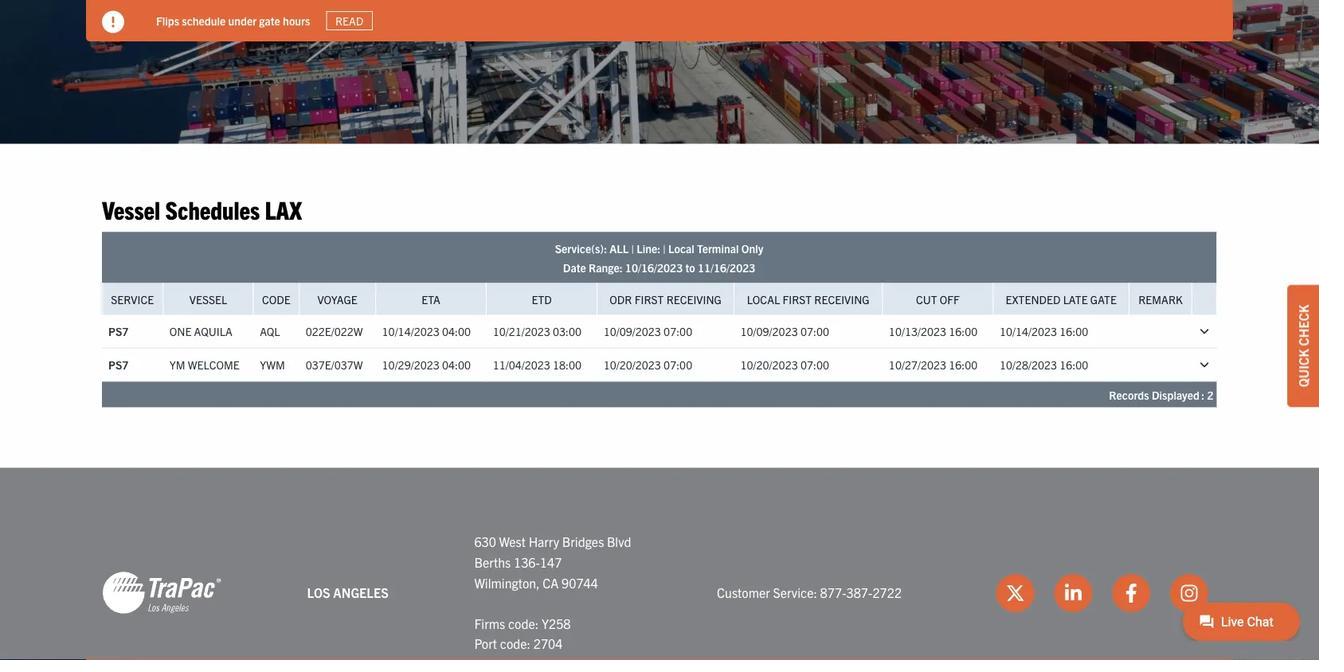 Task type: vqa. For each thing, say whether or not it's contained in the screenshot.
'First' corresponding to Local
yes



Task type: locate. For each thing, give the bounding box(es) containing it.
1 vertical spatial 04:00
[[442, 358, 471, 372]]

16:00 down off
[[949, 324, 978, 339]]

1 horizontal spatial 10/09/2023 07:00
[[741, 324, 829, 339]]

1 horizontal spatial 10/20/2023
[[741, 358, 798, 372]]

local up to
[[668, 241, 695, 255]]

10/09/2023 down odr in the top of the page
[[604, 324, 661, 339]]

customer
[[717, 585, 770, 601]]

| right line:
[[663, 241, 666, 255]]

local down 11/16/2023 at the top right of page
[[747, 292, 780, 306]]

1 horizontal spatial receiving
[[814, 292, 870, 306]]

firms code:  y258 port code:  2704
[[474, 615, 571, 652]]

2 10/20/2023 07:00 from the left
[[741, 358, 829, 372]]

10/14/2023 16:00
[[1000, 324, 1089, 339]]

harry
[[529, 534, 559, 550]]

2722
[[873, 585, 902, 601]]

10/14/2023 for 10/14/2023 04:00
[[382, 324, 440, 339]]

10/14/2023 down extended
[[1000, 324, 1057, 339]]

10/20/2023 07:00 down local first receiving
[[741, 358, 829, 372]]

ps7 left ym
[[108, 358, 129, 372]]

1 horizontal spatial |
[[663, 241, 666, 255]]

vessel for vessel schedules lax
[[102, 193, 160, 224]]

cut off
[[916, 292, 960, 306]]

10/20/2023 down local first receiving
[[741, 358, 798, 372]]

1 first from the left
[[635, 292, 664, 306]]

2 10/09/2023 07:00 from the left
[[741, 324, 829, 339]]

off
[[940, 292, 960, 306]]

code: up 2704
[[508, 615, 539, 631]]

2 ps7 from the top
[[108, 358, 129, 372]]

0 horizontal spatial 10/20/2023 07:00
[[604, 358, 692, 372]]

10/14/2023
[[382, 324, 440, 339], [1000, 324, 1057, 339]]

1 horizontal spatial vessel
[[189, 292, 227, 306]]

vessel schedules lax
[[102, 193, 302, 224]]

0 horizontal spatial 10/09/2023
[[604, 324, 661, 339]]

1 horizontal spatial first
[[783, 292, 812, 306]]

los angeles image
[[102, 571, 221, 615]]

2 10/14/2023 from the left
[[1000, 324, 1057, 339]]

04:00 down 10/14/2023 04:00
[[442, 358, 471, 372]]

2 04:00 from the top
[[442, 358, 471, 372]]

10/20/2023 right 18:00
[[604, 358, 661, 372]]

16:00 down 10/13/2023 16:00
[[949, 358, 978, 372]]

10/09/2023
[[604, 324, 661, 339], [741, 324, 798, 339]]

ca
[[543, 575, 559, 591]]

1 | from the left
[[631, 241, 634, 255]]

04:00 for 10/29/2023 04:00
[[442, 358, 471, 372]]

11/16/2023
[[698, 260, 755, 275]]

04:00
[[442, 324, 471, 339], [442, 358, 471, 372]]

voyage
[[317, 292, 358, 306]]

quick check
[[1295, 305, 1311, 387]]

all
[[610, 241, 629, 255]]

630 west harry bridges blvd berths 136-147 wilmington, ca 90744
[[474, 534, 631, 591]]

odr
[[610, 292, 632, 306]]

flips schedule under gate hours
[[156, 13, 310, 28]]

90744
[[562, 575, 598, 591]]

10/20/2023 07:00 down "odr first receiving"
[[604, 358, 692, 372]]

| right all
[[631, 241, 634, 255]]

147
[[540, 554, 562, 570]]

0 horizontal spatial 10/14/2023
[[382, 324, 440, 339]]

0 horizontal spatial vessel
[[102, 193, 160, 224]]

16:00 down 10/14/2023 16:00
[[1060, 358, 1089, 372]]

0 horizontal spatial local
[[668, 241, 695, 255]]

0 vertical spatial ps7
[[108, 324, 129, 339]]

aql
[[260, 324, 280, 339]]

10/21/2023
[[493, 324, 550, 339]]

2 | from the left
[[663, 241, 666, 255]]

10/14/2023 04:00
[[382, 324, 471, 339]]

0 horizontal spatial 10/09/2023 07:00
[[604, 324, 692, 339]]

1 horizontal spatial 10/20/2023 07:00
[[741, 358, 829, 372]]

10/09/2023 07:00 down "odr first receiving"
[[604, 324, 692, 339]]

10/29/2023
[[382, 358, 440, 372]]

10/29/2023 04:00
[[382, 358, 471, 372]]

0 horizontal spatial receiving
[[666, 292, 722, 306]]

0 horizontal spatial first
[[635, 292, 664, 306]]

10/20/2023
[[604, 358, 661, 372], [741, 358, 798, 372]]

16:00
[[949, 324, 978, 339], [1060, 324, 1089, 339], [949, 358, 978, 372], [1060, 358, 1089, 372]]

service(s):
[[555, 241, 607, 255]]

1 10/14/2023 from the left
[[382, 324, 440, 339]]

04:00 up 10/29/2023 04:00
[[442, 324, 471, 339]]

0 horizontal spatial 10/20/2023
[[604, 358, 661, 372]]

one
[[170, 324, 192, 339]]

records displayed : 2
[[1109, 388, 1214, 402]]

cut
[[916, 292, 937, 306]]

2 first from the left
[[783, 292, 812, 306]]

1 horizontal spatial local
[[747, 292, 780, 306]]

2 receiving from the left
[[814, 292, 870, 306]]

late
[[1063, 292, 1088, 306]]

10/09/2023 down local first receiving
[[741, 324, 798, 339]]

angeles
[[333, 585, 389, 601]]

local
[[668, 241, 695, 255], [747, 292, 780, 306]]

16:00 down late
[[1060, 324, 1089, 339]]

gate
[[1090, 292, 1117, 306]]

service:
[[773, 585, 817, 601]]

0 vertical spatial local
[[668, 241, 695, 255]]

y258
[[542, 615, 571, 631]]

footer
[[0, 468, 1319, 660]]

1 10/09/2023 07:00 from the left
[[604, 324, 692, 339]]

code: right port on the bottom left of the page
[[500, 636, 531, 652]]

10/09/2023 07:00
[[604, 324, 692, 339], [741, 324, 829, 339]]

0 vertical spatial 04:00
[[442, 324, 471, 339]]

blvd
[[607, 534, 631, 550]]

schedule
[[182, 13, 226, 28]]

1 receiving from the left
[[666, 292, 722, 306]]

code
[[262, 292, 291, 306]]

first
[[635, 292, 664, 306], [783, 292, 812, 306]]

read link
[[326, 11, 373, 30]]

|
[[631, 241, 634, 255], [663, 241, 666, 255]]

10/20/2023 07:00
[[604, 358, 692, 372], [741, 358, 829, 372]]

1 10/20/2023 07:00 from the left
[[604, 358, 692, 372]]

07:00
[[664, 324, 692, 339], [801, 324, 829, 339], [664, 358, 692, 372], [801, 358, 829, 372]]

customer service: 877-387-2722
[[717, 585, 902, 601]]

10/09/2023 07:00 down local first receiving
[[741, 324, 829, 339]]

local first receiving
[[747, 292, 870, 306]]

west
[[499, 534, 526, 550]]

1 horizontal spatial 10/09/2023
[[741, 324, 798, 339]]

1 04:00 from the top
[[442, 324, 471, 339]]

ps7
[[108, 324, 129, 339], [108, 358, 129, 372]]

vessel
[[102, 193, 160, 224], [189, 292, 227, 306]]

service(s): all | line: | local terminal only date range: 10/16/2023 to 11/16/2023
[[555, 241, 763, 275]]

1 ps7 from the top
[[108, 324, 129, 339]]

to
[[685, 260, 695, 275]]

0 vertical spatial vessel
[[102, 193, 160, 224]]

range:
[[589, 260, 623, 275]]

remark
[[1139, 292, 1183, 306]]

0 horizontal spatial |
[[631, 241, 634, 255]]

los
[[307, 585, 330, 601]]

ps7 down service
[[108, 324, 129, 339]]

1 horizontal spatial 10/14/2023
[[1000, 324, 1057, 339]]

1 vertical spatial ps7
[[108, 358, 129, 372]]

1 vertical spatial vessel
[[189, 292, 227, 306]]

1 10/09/2023 from the left
[[604, 324, 661, 339]]

10/14/2023 up 10/29/2023
[[382, 324, 440, 339]]



Task type: describe. For each thing, give the bounding box(es) containing it.
04:00 for 10/14/2023 04:00
[[442, 324, 471, 339]]

1 10/20/2023 from the left
[[604, 358, 661, 372]]

10/28/2023 16:00
[[1000, 358, 1089, 372]]

firms
[[474, 615, 505, 631]]

136-
[[514, 554, 540, 570]]

eta
[[422, 292, 440, 306]]

2 10/20/2023 from the left
[[741, 358, 798, 372]]

10/27/2023 16:00
[[889, 358, 978, 372]]

10/21/2023 03:00
[[493, 324, 582, 339]]

2 10/09/2023 from the left
[[741, 324, 798, 339]]

etd
[[532, 292, 552, 306]]

displayed
[[1152, 388, 1200, 402]]

under
[[228, 13, 257, 28]]

bridges
[[562, 534, 604, 550]]

service
[[111, 292, 154, 306]]

16:00 for 10/14/2023 16:00
[[1060, 324, 1089, 339]]

quick
[[1295, 349, 1311, 387]]

10/27/2023
[[889, 358, 946, 372]]

1 vertical spatial local
[[747, 292, 780, 306]]

aquila
[[194, 324, 232, 339]]

2
[[1207, 388, 1214, 402]]

solid image
[[102, 11, 124, 33]]

welcome
[[188, 358, 240, 372]]

odr first receiving
[[610, 292, 722, 306]]

387-
[[846, 585, 873, 601]]

ym welcome
[[170, 358, 240, 372]]

flips
[[156, 13, 179, 28]]

check
[[1295, 305, 1311, 346]]

ps7 for ym welcome
[[108, 358, 129, 372]]

03:00
[[553, 324, 582, 339]]

receiving for odr first receiving
[[666, 292, 722, 306]]

11/04/2023
[[493, 358, 550, 372]]

gate
[[259, 13, 280, 28]]

11/04/2023 18:00
[[493, 358, 582, 372]]

10/13/2023
[[889, 324, 946, 339]]

10/14/2023 for 10/14/2023 16:00
[[1000, 324, 1057, 339]]

10/13/2023 16:00
[[889, 324, 978, 339]]

quick check link
[[1287, 285, 1319, 407]]

:
[[1202, 388, 1205, 402]]

vessel for vessel
[[189, 292, 227, 306]]

receiving for local first receiving
[[814, 292, 870, 306]]

877-
[[820, 585, 846, 601]]

schedules
[[165, 193, 260, 224]]

first for odr
[[635, 292, 664, 306]]

los angeles
[[307, 585, 389, 601]]

line:
[[637, 241, 661, 255]]

extended
[[1006, 292, 1061, 306]]

2704
[[534, 636, 563, 652]]

18:00
[[553, 358, 582, 372]]

lax
[[265, 193, 302, 224]]

ym
[[170, 358, 185, 372]]

extended late gate
[[1006, 292, 1117, 306]]

one aquila
[[170, 324, 232, 339]]

022e/022w
[[306, 324, 363, 339]]

16:00 for 10/27/2023 16:00
[[949, 358, 978, 372]]

037e/037w
[[306, 358, 363, 372]]

0 vertical spatial code:
[[508, 615, 539, 631]]

10/16/2023
[[625, 260, 683, 275]]

hours
[[283, 13, 310, 28]]

date
[[563, 260, 586, 275]]

first for local
[[783, 292, 812, 306]]

16:00 for 10/28/2023 16:00
[[1060, 358, 1089, 372]]

port
[[474, 636, 497, 652]]

wilmington,
[[474, 575, 540, 591]]

terminal
[[697, 241, 739, 255]]

local inside service(s): all | line: | local terminal only date range: 10/16/2023 to 11/16/2023
[[668, 241, 695, 255]]

read
[[335, 14, 363, 28]]

1 vertical spatial code:
[[500, 636, 531, 652]]

630
[[474, 534, 496, 550]]

ps7 for one aquila
[[108, 324, 129, 339]]

only
[[741, 241, 763, 255]]

10/28/2023
[[1000, 358, 1057, 372]]

berths
[[474, 554, 511, 570]]

ywm
[[260, 358, 285, 372]]

footer containing 630 west harry bridges blvd
[[0, 468, 1319, 660]]

records
[[1109, 388, 1149, 402]]

16:00 for 10/13/2023 16:00
[[949, 324, 978, 339]]



